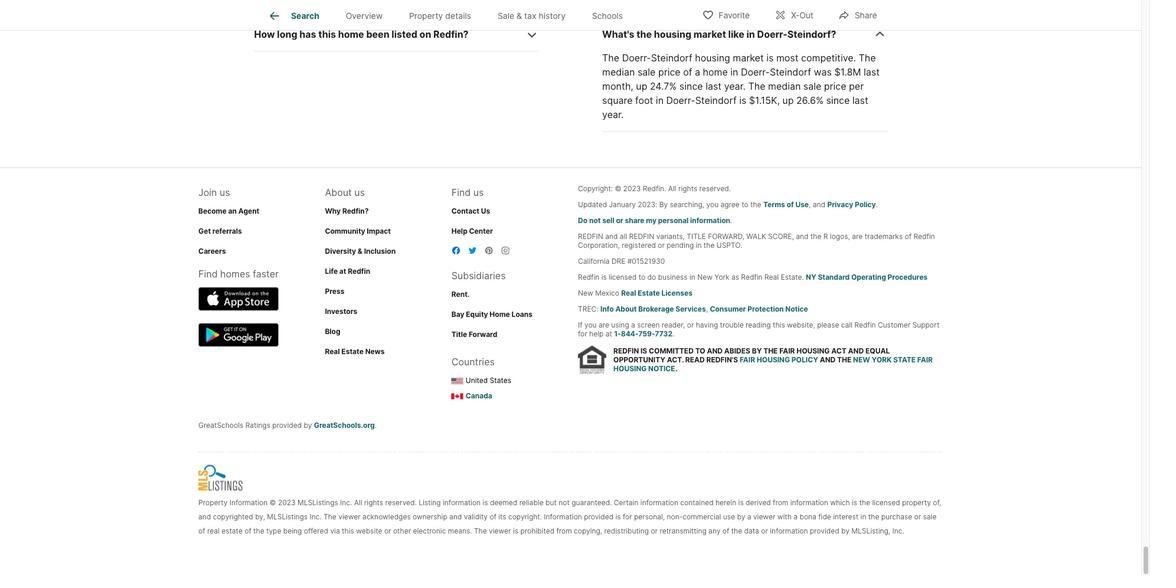 Task type: locate. For each thing, give the bounding box(es) containing it.
last up per
[[864, 67, 880, 78]]

© up the "type"
[[270, 499, 276, 507]]

1 vertical spatial market
[[733, 53, 764, 64]]

home inside dropdown button
[[338, 29, 364, 41]]

1 vertical spatial ,
[[706, 305, 708, 314]]

0 vertical spatial ,
[[809, 201, 811, 209]]

1 vertical spatial property
[[198, 499, 228, 507]]

1 horizontal spatial rights
[[678, 185, 697, 193]]

help
[[452, 227, 467, 236]]

0 vertical spatial new
[[697, 273, 713, 282]]

new york state fair housing notice
[[614, 356, 933, 373]]

find homes faster
[[198, 269, 279, 280]]

0 horizontal spatial new
[[578, 289, 593, 298]]

sale
[[638, 67, 656, 78], [804, 81, 822, 92], [923, 513, 937, 521]]

1 vertical spatial find
[[198, 269, 218, 280]]

download the redfin app from the google play store image
[[198, 324, 279, 347]]

redfin down diversity & inclusion
[[348, 267, 370, 276]]

redfin inside redfin and all redfin variants, title forward, walk score, and the r logos, are trademarks of redfin corporation, registered or pending in the uspto.
[[914, 233, 935, 241]]

year. down square
[[602, 109, 624, 121]]

1 vertical spatial about
[[615, 305, 637, 314]]

1 vertical spatial since
[[826, 95, 850, 107]]

redfin up the opportunity
[[614, 347, 639, 356]]

redfin? down details
[[433, 29, 469, 41]]

business
[[658, 273, 688, 282]]

trec:
[[578, 305, 599, 314]]

offered
[[304, 527, 328, 536]]

mlslistings up offered at the left bottom of page
[[298, 499, 338, 507]]

do
[[647, 273, 656, 282]]

1 horizontal spatial 2023
[[623, 185, 641, 193]]

us up us
[[473, 187, 484, 199]]

at left 1-
[[606, 330, 612, 339]]

1 horizontal spatial price
[[824, 81, 846, 92]]

1 horizontal spatial &
[[517, 11, 522, 21]]

read
[[685, 356, 705, 364]]

any
[[709, 527, 721, 536]]

long
[[277, 29, 297, 41]]

provided down guaranteed.
[[584, 513, 614, 521]]

a
[[695, 67, 700, 78], [631, 321, 635, 330], [747, 513, 751, 521], [794, 513, 798, 521]]

in inside property information © 2023 mlslistings inc. all rights reserved. listing information is deemed reliable but not guaranteed. certain information contained herein is derived from information which is the licensed property of, and copyrighted by, mlslistings inc. the viewer acknowledges ownership and validity of its copyright. information provided is for personal, non-commercial use by a viewer with a bona fide interest in the purchase or sale of real estate of the type being offered via this website or other electronic means. the viewer is prohibited from copying, redistributing or retransmitting any of the data or information provided by mlslisting, inc.
[[861, 513, 866, 521]]

or inside redfin and all redfin variants, title forward, walk score, and the r logos, are trademarks of redfin corporation, registered or pending in the uspto.
[[658, 242, 665, 250]]

by right use
[[737, 513, 745, 521]]

1 horizontal spatial ,
[[809, 201, 811, 209]]

since right 24.7%
[[680, 81, 703, 92]]

since
[[680, 81, 703, 92], [826, 95, 850, 107]]

0 vertical spatial licensed
[[609, 273, 637, 282]]

sale down of,
[[923, 513, 937, 521]]

reserved. up acknowledges
[[385, 499, 417, 507]]

not right but
[[559, 499, 570, 507]]

redfin right trademarks
[[914, 233, 935, 241]]

or down variants,
[[658, 242, 665, 250]]

real right mexico
[[621, 289, 636, 298]]

2023 up being
[[278, 499, 296, 507]]

redfin? up community impact
[[342, 207, 369, 216]]

1 horizontal spatial fair
[[780, 347, 795, 356]]

0 horizontal spatial and
[[707, 347, 723, 356]]

january
[[609, 201, 636, 209]]

0 vertical spatial year.
[[724, 81, 746, 92]]

as
[[732, 273, 739, 282]]

0 vertical spatial from
[[773, 499, 788, 507]]

at right life
[[339, 267, 346, 276]]

fair down the by
[[740, 356, 755, 364]]

2 horizontal spatial fair
[[917, 356, 933, 364]]

price
[[658, 67, 681, 78], [824, 81, 846, 92]]

1 vertical spatial 2023
[[278, 499, 296, 507]]

0 vertical spatial inc.
[[340, 499, 352, 507]]

fair right state
[[917, 356, 933, 364]]

ratings
[[245, 421, 270, 430]]

are inside redfin and all redfin variants, title forward, walk score, and the r logos, are trademarks of redfin corporation, registered or pending in the uspto.
[[852, 233, 863, 241]]

sale inside property information © 2023 mlslistings inc. all rights reserved. listing information is deemed reliable but not guaranteed. certain information contained herein is derived from information which is the licensed property of, and copyrighted by, mlslistings inc. the viewer acknowledges ownership and validity of its copyright. information provided is for personal, non-commercial use by a viewer with a bona fide interest in the purchase or sale of real estate of the type being offered via this website or other electronic means. the viewer is prohibited from copying, redistributing or retransmitting any of the data or information provided by mlslisting, inc.
[[923, 513, 937, 521]]

0 vertical spatial market
[[694, 29, 726, 41]]

redfin up corporation, at the top of the page
[[578, 233, 603, 241]]

tab list
[[254, 0, 646, 30]]

and up redfin's
[[707, 347, 723, 356]]

are up help
[[599, 321, 609, 330]]

is
[[767, 53, 774, 64], [739, 95, 747, 107], [601, 273, 607, 282], [483, 499, 488, 507], [738, 499, 744, 507], [852, 499, 857, 507], [616, 513, 621, 521], [513, 527, 518, 536]]

in inside redfin and all redfin variants, title forward, walk score, and the r logos, are trademarks of redfin corporation, registered or pending in the uspto.
[[696, 242, 702, 250]]

us flag image
[[452, 378, 463, 384]]

1 vertical spatial median
[[768, 81, 801, 92]]

for inside if you are using a screen reader, or having trouble reading this website, please call redfin customer support for help at
[[578, 330, 587, 339]]

1 vertical spatial estate
[[342, 348, 364, 356]]

download the redfin app on the apple app store image
[[198, 288, 279, 311]]

x-
[[791, 10, 800, 20]]

&
[[517, 11, 522, 21], [358, 247, 362, 256]]

1 vertical spatial by
[[737, 513, 745, 521]]

center
[[469, 227, 493, 236]]

up up foot
[[636, 81, 647, 92]]

0 horizontal spatial us
[[220, 187, 230, 199]]

in inside dropdown button
[[747, 29, 755, 41]]

of left use
[[787, 201, 794, 209]]

why redfin? button
[[325, 207, 369, 216]]

all
[[620, 233, 627, 241]]

not right do
[[589, 217, 601, 225]]

get referrals
[[198, 227, 242, 236]]

housing inside "redfin is committed to and abides by the fair housing act and equal opportunity act. read redfin's"
[[797, 347, 830, 356]]

1 horizontal spatial licensed
[[872, 499, 900, 507]]

1 horizontal spatial median
[[768, 81, 801, 92]]

property up copyrighted
[[198, 499, 228, 507]]

fair up fair housing policy link on the bottom right of the page
[[780, 347, 795, 356]]

new left york
[[697, 273, 713, 282]]

overview tab
[[333, 2, 396, 30]]

of right trademarks
[[905, 233, 912, 241]]

0 horizontal spatial are
[[599, 321, 609, 330]]

terms of use link
[[763, 201, 809, 209]]

1 vertical spatial sale
[[804, 81, 822, 92]]

and right score,
[[796, 233, 809, 241]]

the
[[637, 29, 652, 41], [751, 201, 761, 209], [811, 233, 822, 241], [704, 242, 715, 250], [859, 499, 870, 507], [868, 513, 879, 521], [253, 527, 264, 536], [731, 527, 742, 536]]

& left the tax
[[517, 11, 522, 21]]

electronic
[[413, 527, 446, 536]]

up left 26.6%
[[783, 95, 794, 107]]

you left agree on the right
[[707, 201, 719, 209]]

0 horizontal spatial from
[[557, 527, 572, 536]]

find down careers button
[[198, 269, 218, 280]]

information up validity
[[443, 499, 481, 507]]

all right redfin.
[[668, 185, 676, 193]]

doerr- inside 'what's the housing market like in doerr-steindorf?' dropdown button
[[757, 29, 788, 41]]

certain
[[614, 499, 639, 507]]

1 vertical spatial licensed
[[872, 499, 900, 507]]

investors
[[325, 307, 357, 316]]

0 horizontal spatial inc.
[[310, 513, 322, 521]]

in right the like
[[747, 29, 755, 41]]

0 horizontal spatial &
[[358, 247, 362, 256]]

all up the website
[[354, 499, 362, 507]]

california
[[578, 258, 610, 266]]

redfin pinterest image
[[485, 246, 494, 256]]

blog
[[325, 327, 340, 336]]

tab list containing search
[[254, 0, 646, 30]]

0 horizontal spatial to
[[639, 273, 645, 282]]

rights
[[678, 185, 697, 193], [364, 499, 383, 507]]

viewer down its
[[489, 527, 511, 536]]

0 horizontal spatial housing
[[654, 29, 691, 41]]

at inside if you are using a screen reader, or having trouble reading this website, please call redfin customer support for help at
[[606, 330, 612, 339]]

in down the like
[[731, 67, 738, 78]]

property inside "property details" 'tab'
[[409, 11, 443, 21]]

2023 up january
[[623, 185, 641, 193]]

0 vertical spatial find
[[452, 187, 471, 199]]

3 us from the left
[[473, 187, 484, 199]]

1 horizontal spatial ©
[[615, 185, 621, 193]]

housing down the what's the housing market like in doerr-steindorf?
[[695, 53, 730, 64]]

this right via
[[342, 527, 354, 536]]

fair inside new york state fair housing notice
[[917, 356, 933, 364]]

search link
[[267, 9, 319, 23]]

redfin
[[578, 233, 603, 241], [629, 233, 654, 241], [614, 347, 639, 356]]

0 horizontal spatial licensed
[[609, 273, 637, 282]]

0 horizontal spatial all
[[354, 499, 362, 507]]

0 horizontal spatial provided
[[272, 421, 302, 430]]

corporation,
[[578, 242, 620, 250]]

reserved. up updated january 2023: by searching, you agree to the terms of use , and privacy policy .
[[699, 185, 731, 193]]

redfin inside "redfin is committed to and abides by the fair housing act and equal opportunity act. read redfin's"
[[614, 347, 639, 356]]

1 horizontal spatial steindorf
[[695, 95, 737, 107]]

favorite
[[719, 10, 750, 20]]

1 vertical spatial all
[[354, 499, 362, 507]]

licensed down 'california dre #01521930'
[[609, 273, 637, 282]]

7732
[[655, 330, 673, 339]]

find up contact
[[452, 187, 471, 199]]

property for property information © 2023 mlslistings inc. all rights reserved. listing information is deemed reliable but not guaranteed. certain information contained herein is derived from information which is the licensed property of, and copyrighted by, mlslistings inc. the viewer acknowledges ownership and validity of its copyright. information provided is for personal, non-commercial use by a viewer with a bona fide interest in the purchase or sale of real estate of the type being offered via this website or other electronic means. the viewer is prohibited from copying, redistributing or retransmitting any of the data or information provided by mlslisting, inc.
[[198, 499, 228, 507]]

0 horizontal spatial estate
[[342, 348, 364, 356]]

housing inside new york state fair housing notice
[[614, 365, 647, 373]]

0 vertical spatial last
[[864, 67, 880, 78]]

1 horizontal spatial and
[[820, 356, 836, 364]]

or down personal, on the right bottom
[[651, 527, 658, 536]]

are
[[852, 233, 863, 241], [599, 321, 609, 330]]

1 vertical spatial not
[[559, 499, 570, 507]]

0 horizontal spatial property
[[198, 499, 228, 507]]

favorite button
[[692, 3, 760, 27]]

community
[[325, 227, 365, 236]]

median up $1.15k, at top
[[768, 81, 801, 92]]

ny
[[806, 273, 816, 282]]

all
[[668, 185, 676, 193], [354, 499, 362, 507]]

0 horizontal spatial find
[[198, 269, 218, 280]]

information down 'with'
[[770, 527, 808, 536]]

2 horizontal spatial provided
[[810, 527, 839, 536]]

information up personal, on the right bottom
[[641, 499, 678, 507]]

in
[[747, 29, 755, 41], [731, 67, 738, 78], [656, 95, 664, 107], [696, 242, 702, 250], [690, 273, 695, 282], [861, 513, 866, 521]]

0 horizontal spatial information
[[230, 499, 268, 507]]

last down per
[[853, 95, 868, 107]]

how long has this home been listed on redfin? button
[[254, 18, 539, 52]]

the inside "redfin is committed to and abides by the fair housing act and equal opportunity act. read redfin's"
[[764, 347, 778, 356]]

0 horizontal spatial housing
[[614, 365, 647, 373]]

licenses
[[662, 289, 693, 298]]

do
[[578, 217, 588, 225]]

market inside 'what's the housing market like in doerr-steindorf?' dropdown button
[[694, 29, 726, 41]]

real down blog
[[325, 348, 340, 356]]

0 horizontal spatial since
[[680, 81, 703, 92]]

abides
[[724, 347, 750, 356]]

2023
[[623, 185, 641, 193], [278, 499, 296, 507]]

greatschools.org link
[[314, 421, 375, 430]]

customer
[[878, 321, 911, 330]]

sale & tax history
[[498, 11, 566, 21]]

a down the what's the housing market like in doerr-steindorf?
[[695, 67, 700, 78]]

home
[[490, 310, 510, 319]]

become an agent button
[[198, 207, 259, 216]]

up
[[636, 81, 647, 92], [783, 95, 794, 107]]

market down 'what's the housing market like in doerr-steindorf?' dropdown button at the top right of the page
[[733, 53, 764, 64]]

0 vertical spatial by
[[304, 421, 312, 430]]

2 vertical spatial by
[[841, 527, 850, 536]]

the left r in the right of the page
[[811, 233, 822, 241]]

act
[[832, 347, 847, 356]]

sale up 26.6%
[[804, 81, 822, 92]]

2 vertical spatial inc.
[[893, 527, 904, 536]]

1 vertical spatial are
[[599, 321, 609, 330]]

2 horizontal spatial this
[[773, 321, 785, 330]]

join us
[[198, 187, 230, 199]]

©
[[615, 185, 621, 193], [270, 499, 276, 507]]

estate
[[222, 527, 243, 536]]

doerr- up most
[[757, 29, 788, 41]]

0 vertical spatial this
[[318, 29, 336, 41]]

reserved.
[[699, 185, 731, 193], [385, 499, 417, 507]]

by left greatschools.org
[[304, 421, 312, 430]]

which
[[830, 499, 850, 507]]

redfin for is
[[614, 347, 639, 356]]

mlslistings
[[298, 499, 338, 507], [267, 513, 308, 521]]

become
[[198, 207, 227, 216]]

ny standard operating procedures link
[[806, 273, 928, 282]]

2 us from the left
[[354, 187, 365, 199]]

0 horizontal spatial not
[[559, 499, 570, 507]]

rights up searching,
[[678, 185, 697, 193]]

1 horizontal spatial all
[[668, 185, 676, 193]]

housing
[[654, 29, 691, 41], [695, 53, 730, 64]]

0 horizontal spatial reserved.
[[385, 499, 417, 507]]

median
[[602, 67, 635, 78], [768, 81, 801, 92]]

title forward button
[[452, 330, 497, 339]]

us for find us
[[473, 187, 484, 199]]

1 vertical spatial steindorf
[[770, 67, 811, 78]]

property for property details
[[409, 11, 443, 21]]

2 horizontal spatial housing
[[797, 347, 830, 356]]

median up "month,"
[[602, 67, 635, 78]]

why
[[325, 207, 341, 216]]

1 vertical spatial information
[[544, 513, 582, 521]]

0 vertical spatial not
[[589, 217, 601, 225]]

estate.
[[781, 273, 804, 282]]

how
[[254, 29, 275, 41]]

or down acknowledges
[[384, 527, 391, 536]]

0 horizontal spatial fair
[[740, 356, 755, 364]]

steindorf left $1.15k, at top
[[695, 95, 737, 107]]

careers button
[[198, 247, 226, 256]]

community impact button
[[325, 227, 391, 236]]

this inside dropdown button
[[318, 29, 336, 41]]

the up $1.15k, at top
[[748, 81, 766, 92]]

property information © 2023 mlslistings inc. all rights reserved. listing information is deemed reliable but not guaranteed. certain information contained herein is derived from information which is the licensed property of, and copyrighted by, mlslistings inc. the viewer acknowledges ownership and validity of its copyright. information provided is for personal, non-commercial use by a viewer with a bona fide interest in the purchase or sale of real estate of the type being offered via this website or other electronic means. the viewer is prohibited from copying, redistributing or retransmitting any of the data or information provided by mlslisting, inc.
[[198, 499, 941, 536]]

home
[[338, 29, 364, 41], [703, 67, 728, 78]]

2023 inside property information © 2023 mlslistings inc. all rights reserved. listing information is deemed reliable but not guaranteed. certain information contained herein is derived from information which is the licensed property of, and copyrighted by, mlslistings inc. the viewer acknowledges ownership and validity of its copyright. information provided is for personal, non-commercial use by a viewer with a bona fide interest in the purchase or sale of real estate of the type being offered via this website or other electronic means. the viewer is prohibited from copying, redistributing or retransmitting any of the data or information provided by mlslisting, inc.
[[278, 499, 296, 507]]

life at redfin
[[325, 267, 370, 276]]

notice
[[786, 305, 808, 314]]

1 horizontal spatial real
[[621, 289, 636, 298]]

housing inside dropdown button
[[654, 29, 691, 41]]

0 vertical spatial housing
[[654, 29, 691, 41]]

0 vertical spatial property
[[409, 11, 443, 21]]

housing down the by
[[757, 356, 790, 364]]

0 horizontal spatial rights
[[364, 499, 383, 507]]

having
[[696, 321, 718, 330]]

0 vertical spatial for
[[578, 330, 587, 339]]

score,
[[768, 233, 794, 241]]

rent. button
[[452, 290, 470, 299]]

privacy policy link
[[827, 201, 876, 209]]

1 vertical spatial from
[[557, 527, 572, 536]]

are inside if you are using a screen reader, or having trouble reading this website, please call redfin customer support for help at
[[599, 321, 609, 330]]

competitive.
[[801, 53, 856, 64]]

& right 'diversity'
[[358, 247, 362, 256]]

property inside property information © 2023 mlslistings inc. all rights reserved. listing information is deemed reliable but not guaranteed. certain information contained herein is derived from information which is the licensed property of, and copyrighted by, mlslistings inc. the viewer acknowledges ownership and validity of its copyright. information provided is for personal, non-commercial use by a viewer with a bona fide interest in the purchase or sale of real estate of the type being offered via this website or other electronic means. the viewer is prohibited from copying, redistributing or retransmitting any of the data or information provided by mlslisting, inc.
[[198, 499, 228, 507]]

year. down the like
[[724, 81, 746, 92]]

since down per
[[826, 95, 850, 107]]

new up trec:
[[578, 289, 593, 298]]

1 horizontal spatial this
[[342, 527, 354, 536]]

for down if
[[578, 330, 587, 339]]

and down act
[[820, 356, 836, 364]]

1 vertical spatial at
[[606, 330, 612, 339]]

viewer down the derived
[[753, 513, 775, 521]]

personal,
[[634, 513, 665, 521]]

faster
[[253, 269, 279, 280]]

1 us from the left
[[220, 187, 230, 199]]

brokerage
[[638, 305, 674, 314]]

provided
[[272, 421, 302, 430], [584, 513, 614, 521], [810, 527, 839, 536]]

0 vertical spatial steindorf
[[651, 53, 693, 64]]

blog button
[[325, 327, 340, 336]]

are right logos, at the top
[[852, 233, 863, 241]]

property up on on the left
[[409, 11, 443, 21]]

2 horizontal spatial real
[[765, 273, 779, 282]]

2 horizontal spatial steindorf
[[770, 67, 811, 78]]

a up 844- at bottom
[[631, 321, 635, 330]]

& inside sale & tax history tab
[[517, 11, 522, 21]]

, up having
[[706, 305, 708, 314]]

at
[[339, 267, 346, 276], [606, 330, 612, 339]]

viewer up via
[[338, 513, 361, 521]]

purchase
[[881, 513, 912, 521]]

of inside redfin and all redfin variants, title forward, walk score, and the r logos, are trademarks of redfin corporation, registered or pending in the uspto.
[[905, 233, 912, 241]]

© inside property information © 2023 mlslistings inc. all rights reserved. listing information is deemed reliable but not guaranteed. certain information contained herein is derived from information which is the licensed property of, and copyrighted by, mlslistings inc. the viewer acknowledges ownership and validity of its copyright. information provided is for personal, non-commercial use by a viewer with a bona fide interest in the purchase or sale of real estate of the type being offered via this website or other electronic means. the viewer is prohibited from copying, redistributing or retransmitting any of the data or information provided by mlslisting, inc.
[[270, 499, 276, 507]]

26.6%
[[796, 95, 824, 107]]

from up 'with'
[[773, 499, 788, 507]]



Task type: vqa. For each thing, say whether or not it's contained in the screenshot.
competitive.
yes



Task type: describe. For each thing, give the bounding box(es) containing it.
its
[[498, 513, 506, 521]]

0 vertical spatial reserved.
[[699, 185, 731, 193]]

or inside if you are using a screen reader, or having trouble reading this website, please call redfin customer support for help at
[[687, 321, 694, 330]]

help
[[589, 330, 604, 339]]

news
[[365, 348, 385, 356]]

2 horizontal spatial viewer
[[753, 513, 775, 521]]

an
[[228, 207, 237, 216]]

1 horizontal spatial new
[[697, 273, 713, 282]]

mlslisting,
[[852, 527, 891, 536]]

title
[[452, 330, 467, 339]]

equity
[[466, 310, 488, 319]]

us for join us
[[220, 187, 230, 199]]

1 vertical spatial up
[[783, 95, 794, 107]]

the inside dropdown button
[[637, 29, 652, 41]]

1 horizontal spatial since
[[826, 95, 850, 107]]

opportunity
[[614, 356, 665, 364]]

home inside the doerr-steindorf housing market is most competitive. the median sale price of a home in doerr-steindorf was $1.8m last month, up 24.7% since last year. the median sale price per square foot in doerr-steindorf is $1.15k, up 26.6% since last year.
[[703, 67, 728, 78]]

the up mlslisting,
[[868, 513, 879, 521]]

and up real
[[198, 513, 211, 521]]

the up $1.8m
[[859, 53, 876, 64]]

information up title
[[690, 217, 730, 225]]

all inside property information © 2023 mlslistings inc. all rights reserved. listing information is deemed reliable but not guaranteed. certain information contained herein is derived from information which is the licensed property of, and copyrighted by, mlslistings inc. the viewer acknowledges ownership and validity of its copyright. information provided is for personal, non-commercial use by a viewer with a bona fide interest in the purchase or sale of real estate of the type being offered via this website or other electronic means. the viewer is prohibited from copying, redistributing or retransmitting any of the data or information provided by mlslisting, inc.
[[354, 499, 362, 507]]

overview
[[346, 11, 383, 21]]

variants,
[[656, 233, 685, 241]]

homes
[[220, 269, 250, 280]]

0 vertical spatial mlslistings
[[298, 499, 338, 507]]

redfin instagram image
[[501, 246, 511, 256]]

rent.
[[452, 290, 470, 299]]

a inside if you are using a screen reader, or having trouble reading this website, please call redfin customer support for help at
[[631, 321, 635, 330]]

0 horizontal spatial viewer
[[338, 513, 361, 521]]

greatschools
[[198, 421, 243, 430]]

2 horizontal spatial inc.
[[893, 527, 904, 536]]

careers
[[198, 247, 226, 256]]

committed
[[649, 347, 694, 356]]

contact
[[452, 207, 479, 216]]

get
[[198, 227, 211, 236]]

in right business
[[690, 273, 695, 282]]

act.
[[667, 356, 684, 364]]

join
[[198, 187, 217, 199]]

fair housing policy and the
[[740, 356, 853, 364]]

been
[[366, 29, 389, 41]]

mexico
[[595, 289, 619, 298]]

1 vertical spatial last
[[706, 81, 722, 92]]

redfin and all redfin variants, title forward, walk score, and the r logos, are trademarks of redfin corporation, registered or pending in the uspto.
[[578, 233, 935, 250]]

contact us button
[[452, 207, 490, 216]]

sale & tax history tab
[[484, 2, 579, 30]]

2 vertical spatial provided
[[810, 527, 839, 536]]

this inside if you are using a screen reader, or having trouble reading this website, please call redfin customer support for help at
[[773, 321, 785, 330]]

0 horizontal spatial ,
[[706, 305, 708, 314]]

rights inside property information © 2023 mlslistings inc. all rights reserved. listing information is deemed reliable but not guaranteed. certain information contained herein is derived from information which is the licensed property of, and copyrighted by, mlslistings inc. the viewer acknowledges ownership and validity of its copyright. information provided is for personal, non-commercial use by a viewer with a bona fide interest in the purchase or sale of real estate of the type being offered via this website or other electronic means. the viewer is prohibited from copying, redistributing or retransmitting any of the data or information provided by mlslisting, inc.
[[364, 499, 383, 507]]

1 horizontal spatial from
[[773, 499, 788, 507]]

0 horizontal spatial steindorf
[[651, 53, 693, 64]]

redfin facebook image
[[452, 246, 461, 256]]

redfin up registered
[[629, 233, 654, 241]]

reserved. inside property information © 2023 mlslistings inc. all rights reserved. listing information is deemed reliable but not guaranteed. certain information contained herein is derived from information which is the licensed property of, and copyrighted by, mlslistings inc. the viewer acknowledges ownership and validity of its copyright. information provided is for personal, non-commercial use by a viewer with a bona fide interest in the purchase or sale of real estate of the type being offered via this website or other electronic means. the viewer is prohibited from copying, redistributing or retransmitting any of the data or information provided by mlslisting, inc.
[[385, 499, 417, 507]]

via
[[330, 527, 340, 536]]

1 vertical spatial price
[[824, 81, 846, 92]]

find for find us
[[452, 187, 471, 199]]

doerr- down what's
[[622, 53, 651, 64]]

2 horizontal spatial by
[[841, 527, 850, 536]]

not inside property information © 2023 mlslistings inc. all rights reserved. listing information is deemed reliable but not guaranteed. certain information contained herein is derived from information which is the licensed property of, and copyrighted by, mlslistings inc. the viewer acknowledges ownership and validity of its copyright. information provided is for personal, non-commercial use by a viewer with a bona fide interest in the purchase or sale of real estate of the type being offered via this website or other electronic means. the viewer is prohibited from copying, redistributing or retransmitting any of the data or information provided by mlslisting, inc.
[[559, 499, 570, 507]]

2 vertical spatial last
[[853, 95, 868, 107]]

listing
[[419, 499, 441, 507]]

the right "which"
[[859, 499, 870, 507]]

the down validity
[[474, 527, 487, 536]]

is up validity
[[483, 499, 488, 507]]

redfin for and
[[578, 233, 603, 241]]

or right data
[[761, 527, 768, 536]]

in down 24.7%
[[656, 95, 664, 107]]

real estate licenses link
[[621, 289, 693, 298]]

us for about us
[[354, 187, 365, 199]]

1 horizontal spatial about
[[615, 305, 637, 314]]

support
[[913, 321, 940, 330]]

2023:
[[638, 201, 657, 209]]

is up mexico
[[601, 273, 607, 282]]

is down copyright.
[[513, 527, 518, 536]]

redfin is committed to and abides by the fair housing act and equal opportunity act. read redfin's
[[614, 347, 890, 364]]

of right estate
[[245, 527, 251, 536]]

find for find homes faster
[[198, 269, 218, 280]]

1 vertical spatial redfin?
[[342, 207, 369, 216]]

you inside if you are using a screen reader, or having trouble reading this website, please call redfin customer support for help at
[[585, 321, 597, 330]]

contact us
[[452, 207, 490, 216]]

per
[[849, 81, 864, 92]]

greatschools.org
[[314, 421, 375, 430]]

housing inside the doerr-steindorf housing market is most competitive. the median sale price of a home in doerr-steindorf was $1.8m last month, up 24.7% since last year. the median sale price per square foot in doerr-steindorf is $1.15k, up 26.6% since last year.
[[695, 53, 730, 64]]

redfin? inside dropdown button
[[433, 29, 469, 41]]

of left its
[[490, 513, 497, 521]]

is left $1.15k, at top
[[739, 95, 747, 107]]

fair inside "redfin is committed to and abides by the fair housing act and equal opportunity act. read redfin's"
[[780, 347, 795, 356]]

the down title
[[704, 242, 715, 250]]

if you are using a screen reader, or having trouble reading this website, please call redfin customer support for help at
[[578, 321, 940, 339]]

1 horizontal spatial provided
[[584, 513, 614, 521]]

market inside the doerr-steindorf housing market is most competitive. the median sale price of a home in doerr-steindorf was $1.8m last month, up 24.7% since last year. the median sale price per square foot in doerr-steindorf is $1.15k, up 26.6% since last year.
[[733, 53, 764, 64]]

the left terms
[[751, 201, 761, 209]]

this inside property information © 2023 mlslistings inc. all rights reserved. listing information is deemed reliable but not guaranteed. certain information contained herein is derived from information which is the licensed property of, and copyrighted by, mlslistings inc. the viewer acknowledges ownership and validity of its copyright. information provided is for personal, non-commercial use by a viewer with a bona fide interest in the purchase or sale of real estate of the type being offered via this website or other electronic means. the viewer is prohibited from copying, redistributing or retransmitting any of the data or information provided by mlslisting, inc.
[[342, 527, 354, 536]]

property details
[[409, 11, 471, 21]]

1 horizontal spatial to
[[742, 201, 749, 209]]

1 horizontal spatial information
[[544, 513, 582, 521]]

property details tab
[[396, 2, 484, 30]]

2 horizontal spatial and
[[848, 347, 864, 356]]

how long has this home been listed on redfin?
[[254, 29, 469, 41]]

r
[[824, 233, 828, 241]]

canada
[[466, 392, 492, 400]]

information up bona
[[790, 499, 828, 507]]

0 vertical spatial all
[[668, 185, 676, 193]]

1 horizontal spatial inc.
[[340, 499, 352, 507]]

doerr- up $1.15k, at top
[[741, 67, 770, 78]]

has
[[300, 29, 316, 41]]

& for sale
[[517, 11, 522, 21]]

and right use
[[813, 201, 825, 209]]

and up means.
[[449, 513, 462, 521]]

0 vertical spatial estate
[[638, 289, 660, 298]]

what's
[[602, 29, 634, 41]]

what's the housing market like in doerr-steindorf? button
[[602, 18, 887, 51]]

is
[[641, 347, 647, 356]]

for inside property information © 2023 mlslistings inc. all rights reserved. listing information is deemed reliable but not guaranteed. certain information contained herein is derived from information which is the licensed property of, and copyrighted by, mlslistings inc. the viewer acknowledges ownership and validity of its copyright. information provided is for personal, non-commercial use by a viewer with a bona fide interest in the purchase or sale of real estate of the type being offered via this website or other electronic means. the viewer is prohibited from copying, redistributing or retransmitting any of the data or information provided by mlslisting, inc.
[[623, 513, 632, 521]]

or down property
[[914, 513, 921, 521]]

0 horizontal spatial by
[[304, 421, 312, 430]]

0 vertical spatial provided
[[272, 421, 302, 430]]

redfin twitter image
[[468, 246, 478, 256]]

0 vertical spatial at
[[339, 267, 346, 276]]

of left real
[[198, 527, 205, 536]]

1 horizontal spatial sale
[[804, 81, 822, 92]]

$1.15k,
[[749, 95, 780, 107]]

is right 'herein'
[[738, 499, 744, 507]]

2 vertical spatial steindorf
[[695, 95, 737, 107]]

copyright: © 2023 redfin. all rights reserved.
[[578, 185, 731, 193]]

1 vertical spatial new
[[578, 289, 593, 298]]

out
[[800, 10, 814, 20]]

the left data
[[731, 527, 742, 536]]

impact
[[367, 227, 391, 236]]

tax
[[524, 11, 536, 21]]

month,
[[602, 81, 633, 92]]

canadian flag image
[[452, 394, 463, 400]]

diversity & inclusion button
[[325, 247, 396, 256]]

is down certain in the right of the page
[[616, 513, 621, 521]]

redfin's
[[707, 356, 738, 364]]

commercial
[[683, 513, 721, 521]]

new mexico real estate licenses
[[578, 289, 693, 298]]

york
[[715, 273, 730, 282]]

0 vertical spatial real
[[765, 273, 779, 282]]

0 horizontal spatial price
[[658, 67, 681, 78]]

the down what's
[[602, 53, 619, 64]]

redfin is licensed to do business in new york as redfin real estate. ny standard operating procedures
[[578, 273, 928, 282]]

get referrals button
[[198, 227, 242, 236]]

1 horizontal spatial not
[[589, 217, 601, 225]]

press button
[[325, 287, 345, 296]]

community impact
[[325, 227, 391, 236]]

1 horizontal spatial by
[[737, 513, 745, 521]]

by,
[[255, 513, 265, 521]]

and left the all
[[605, 233, 618, 241]]

0 vertical spatial information
[[230, 499, 268, 507]]

0 horizontal spatial real
[[325, 348, 340, 356]]

x-out
[[791, 10, 814, 20]]

doerr- down 24.7%
[[666, 95, 695, 107]]

the up via
[[324, 513, 336, 521]]

1 vertical spatial real
[[621, 289, 636, 298]]

1 horizontal spatial you
[[707, 201, 719, 209]]

to
[[695, 347, 705, 356]]

united
[[466, 377, 488, 385]]

redfin inside if you are using a screen reader, or having trouble reading this website, please call redfin customer support for help at
[[855, 321, 876, 330]]

1 horizontal spatial year.
[[724, 81, 746, 92]]

reliable
[[519, 499, 544, 507]]

0 vertical spatial ©
[[615, 185, 621, 193]]

forward
[[469, 330, 497, 339]]

is right "which"
[[852, 499, 857, 507]]

personal
[[658, 217, 689, 225]]

use
[[723, 513, 735, 521]]

a right 'with'
[[794, 513, 798, 521]]

redfin down california at the top right of the page
[[578, 273, 600, 282]]

1-
[[614, 330, 621, 339]]

copyright:
[[578, 185, 613, 193]]

or right sell at the right
[[616, 217, 623, 225]]

agree
[[721, 201, 740, 209]]

redfin right as
[[741, 273, 763, 282]]

1 vertical spatial mlslistings
[[267, 513, 308, 521]]

a up data
[[747, 513, 751, 521]]

steindorf?
[[788, 29, 836, 41]]

759-
[[638, 330, 655, 339]]

equal housing opportunity image
[[578, 346, 606, 374]]

0 horizontal spatial median
[[602, 67, 635, 78]]

the down by,
[[253, 527, 264, 536]]

what's the housing market like in doerr-steindorf?
[[602, 29, 836, 41]]

1 vertical spatial year.
[[602, 109, 624, 121]]

0 vertical spatial up
[[636, 81, 647, 92]]

& for diversity
[[358, 247, 362, 256]]

1 vertical spatial inc.
[[310, 513, 322, 521]]

most
[[776, 53, 799, 64]]

licensed inside property information © 2023 mlslistings inc. all rights reserved. listing information is deemed reliable but not guaranteed. certain information contained herein is derived from information which is the licensed property of, and copyrighted by, mlslistings inc. the viewer acknowledges ownership and validity of its copyright. information provided is for personal, non-commercial use by a viewer with a bona fide interest in the purchase or sale of real estate of the type being offered via this website or other electronic means. the viewer is prohibited from copying, redistributing or retransmitting any of the data or information provided by mlslisting, inc.
[[872, 499, 900, 507]]

is left most
[[767, 53, 774, 64]]

title forward
[[452, 330, 497, 339]]

844-
[[621, 330, 638, 339]]

searching,
[[670, 201, 705, 209]]

0 vertical spatial 2023
[[623, 185, 641, 193]]

1 horizontal spatial housing
[[757, 356, 790, 364]]

1-844-759-7732 link
[[614, 330, 673, 339]]

0 vertical spatial rights
[[678, 185, 697, 193]]

procedures
[[888, 273, 928, 282]]

real
[[207, 527, 220, 536]]

copying,
[[574, 527, 602, 536]]

trec: info about brokerage services , consumer protection notice
[[578, 305, 808, 314]]

the doerr-steindorf housing market is most competitive. the median sale price of a home in doerr-steindorf was $1.8m last month, up 24.7% since last year. the median sale price per square foot in doerr-steindorf is $1.15k, up 26.6% since last year.
[[602, 53, 880, 121]]

1 horizontal spatial viewer
[[489, 527, 511, 536]]

0 vertical spatial about
[[325, 187, 352, 199]]

0 horizontal spatial sale
[[638, 67, 656, 78]]

prohibited
[[520, 527, 555, 536]]

schools tab
[[579, 2, 636, 30]]

of right any
[[723, 527, 729, 536]]

1 horizontal spatial the
[[837, 356, 852, 364]]

foot
[[635, 95, 653, 107]]

a inside the doerr-steindorf housing market is most competitive. the median sale price of a home in doerr-steindorf was $1.8m last month, up 24.7% since last year. the median sale price per square foot in doerr-steindorf is $1.15k, up 26.6% since last year.
[[695, 67, 700, 78]]

of inside the doerr-steindorf housing market is most competitive. the median sale price of a home in doerr-steindorf was $1.8m last month, up 24.7% since last year. the median sale price per square foot in doerr-steindorf is $1.15k, up 26.6% since last year.
[[683, 67, 692, 78]]



